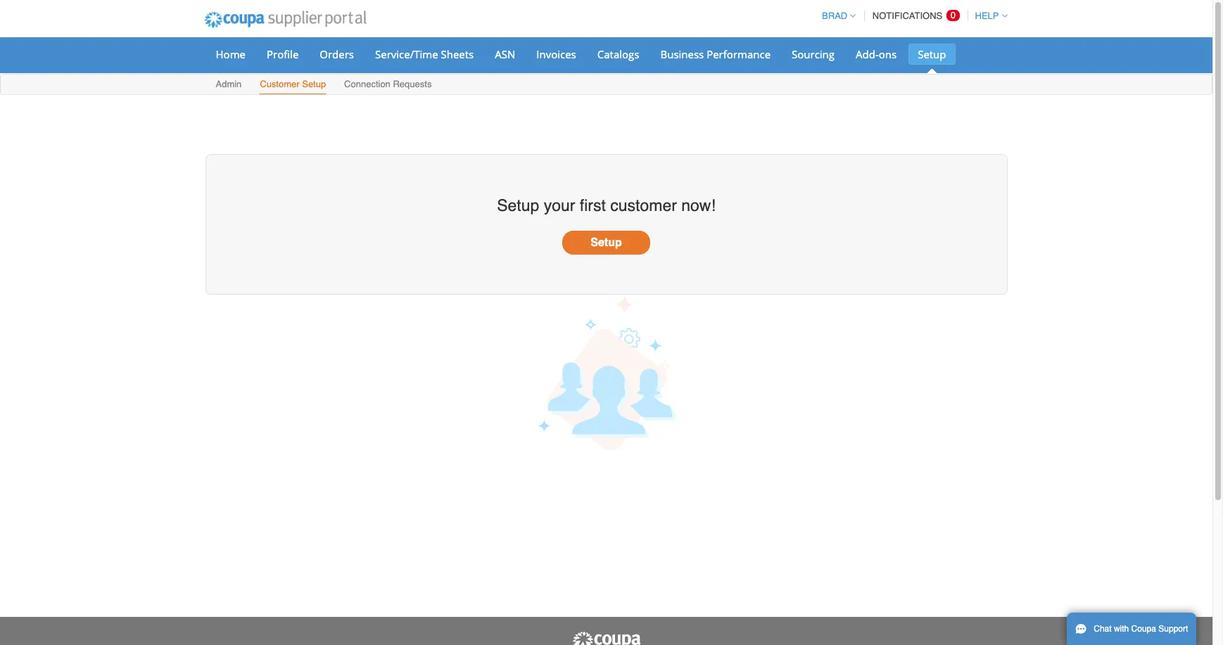 Task type: vqa. For each thing, say whether or not it's contained in the screenshot.
Search image
no



Task type: locate. For each thing, give the bounding box(es) containing it.
navigation
[[816, 2, 1008, 30]]

requests
[[393, 79, 432, 89]]

catalogs
[[598, 47, 640, 61]]

0 vertical spatial coupa supplier portal image
[[195, 2, 376, 37]]

orders
[[320, 47, 354, 61]]

1 horizontal spatial coupa supplier portal image
[[571, 632, 642, 646]]

connection requests
[[344, 79, 432, 89]]

now!
[[682, 196, 716, 214]]

chat
[[1094, 624, 1112, 634]]

setup down setup your first customer now!
[[591, 237, 622, 250]]

chat with coupa support button
[[1067, 613, 1197, 646]]

sheets
[[441, 47, 474, 61]]

profile
[[267, 47, 299, 61]]

your
[[544, 196, 575, 214]]

brad link
[[816, 11, 856, 21]]

help
[[975, 11, 999, 21]]

setup down notifications 0
[[918, 47, 947, 61]]

connection
[[344, 79, 391, 89]]

setup right customer
[[302, 79, 326, 89]]

coupa supplier portal image
[[195, 2, 376, 37], [571, 632, 642, 646]]

customer
[[260, 79, 300, 89]]

home link
[[207, 44, 255, 65]]

0 horizontal spatial coupa supplier portal image
[[195, 2, 376, 37]]

service/time
[[375, 47, 438, 61]]

support
[[1159, 624, 1189, 634]]

home
[[216, 47, 246, 61]]

performance
[[707, 47, 771, 61]]

brad
[[822, 11, 848, 21]]

customer setup
[[260, 79, 326, 89]]

0
[[951, 10, 956, 20]]

notifications
[[873, 11, 943, 21]]

admin link
[[215, 76, 242, 94]]

customer setup link
[[259, 76, 327, 94]]

with
[[1114, 624, 1129, 634]]

chat with coupa support
[[1094, 624, 1189, 634]]

setup
[[918, 47, 947, 61], [302, 79, 326, 89], [497, 196, 539, 214], [591, 237, 622, 250]]

help link
[[969, 11, 1008, 21]]



Task type: describe. For each thing, give the bounding box(es) containing it.
sourcing link
[[783, 44, 844, 65]]

first
[[580, 196, 606, 214]]

add-ons link
[[847, 44, 906, 65]]

asn link
[[486, 44, 525, 65]]

connection requests link
[[344, 76, 433, 94]]

service/time sheets link
[[366, 44, 483, 65]]

service/time sheets
[[375, 47, 474, 61]]

asn
[[495, 47, 516, 61]]

setup inside "link"
[[302, 79, 326, 89]]

coupa
[[1132, 624, 1157, 634]]

business performance
[[661, 47, 771, 61]]

add-ons
[[856, 47, 897, 61]]

catalogs link
[[588, 44, 649, 65]]

orders link
[[311, 44, 363, 65]]

profile link
[[258, 44, 308, 65]]

navigation containing notifications 0
[[816, 2, 1008, 30]]

business
[[661, 47, 704, 61]]

ons
[[879, 47, 897, 61]]

setup your first customer now!
[[497, 196, 716, 214]]

invoices link
[[528, 44, 586, 65]]

business performance link
[[652, 44, 780, 65]]

setup button
[[563, 231, 651, 255]]

customer
[[611, 196, 677, 214]]

setup inside "button"
[[591, 237, 622, 250]]

1 vertical spatial coupa supplier portal image
[[571, 632, 642, 646]]

invoices
[[537, 47, 576, 61]]

admin
[[216, 79, 242, 89]]

add-
[[856, 47, 879, 61]]

sourcing
[[792, 47, 835, 61]]

setup left your
[[497, 196, 539, 214]]

setup link
[[909, 44, 956, 65]]

notifications 0
[[873, 10, 956, 21]]



